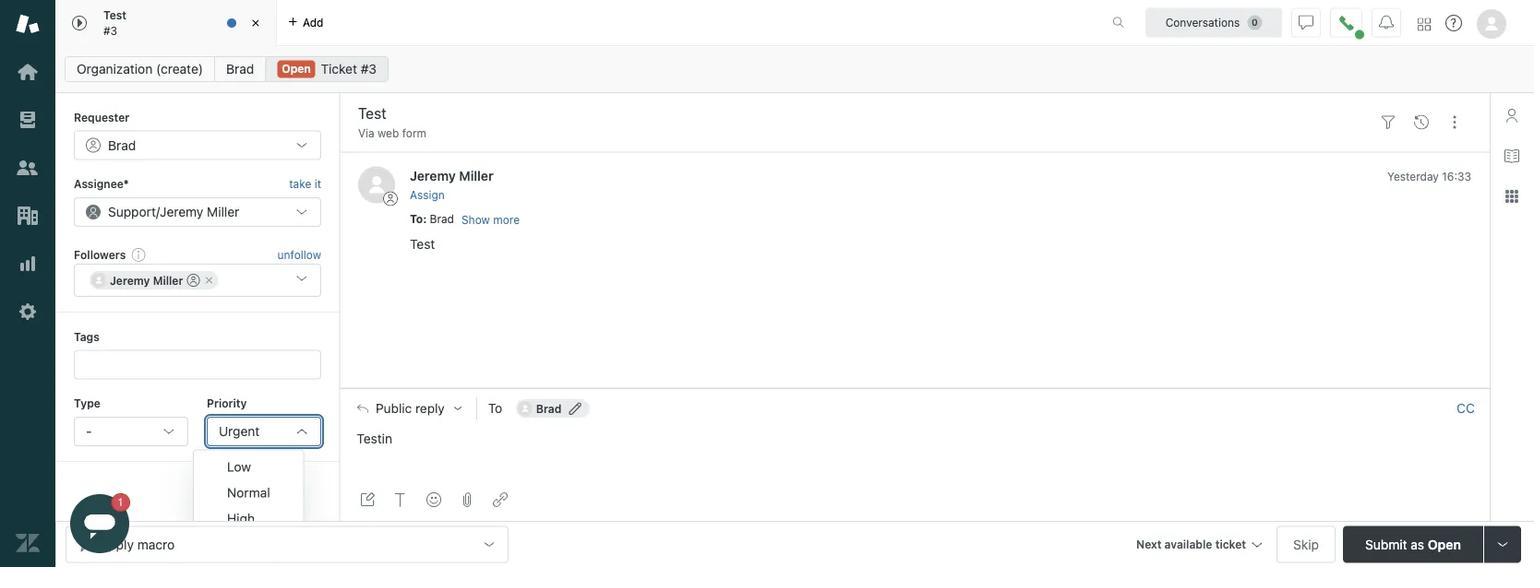 Task type: locate. For each thing, give the bounding box(es) containing it.
to left klobrad84@gmail.com icon
[[488, 401, 503, 416]]

test up organization at left
[[103, 9, 127, 22]]

0 horizontal spatial #3
[[103, 24, 117, 37]]

get started image
[[16, 60, 40, 84]]

to : brad show more
[[410, 213, 520, 227]]

open
[[282, 62, 311, 75], [1428, 537, 1462, 553]]

brad inside to : brad show more
[[430, 213, 454, 226]]

1 horizontal spatial #3
[[361, 61, 377, 77]]

jeremy down info on adding followers image
[[110, 274, 150, 287]]

open right as
[[1428, 537, 1462, 553]]

jeremy for jeremy miller assign
[[410, 168, 456, 183]]

tab
[[55, 0, 277, 46]]

0 horizontal spatial jeremy
[[110, 274, 150, 287]]

millerjeremy500@gmail.com image
[[91, 274, 106, 288]]

test
[[103, 9, 127, 22], [410, 236, 435, 252]]

public
[[376, 401, 412, 416]]

Subject field
[[355, 103, 1369, 125]]

1 vertical spatial jeremy
[[160, 204, 203, 220]]

miller inside jeremy miller assign
[[459, 168, 494, 183]]

tabs tab list
[[55, 0, 1093, 46]]

jeremy miller
[[110, 274, 183, 287]]

to for to
[[488, 401, 503, 416]]

web
[[378, 127, 399, 140]]

tags
[[74, 331, 100, 344]]

apps image
[[1505, 189, 1520, 204]]

#3 inside test #3
[[103, 24, 117, 37]]

jeremy for jeremy miller
[[110, 274, 150, 287]]

1 horizontal spatial open
[[1428, 537, 1462, 553]]

1 horizontal spatial to
[[488, 401, 503, 416]]

1 vertical spatial to
[[488, 401, 503, 416]]

zendesk support image
[[16, 12, 40, 36]]

miller left user is an agent image
[[153, 274, 183, 287]]

support
[[108, 204, 156, 220]]

1 vertical spatial miller
[[207, 204, 239, 220]]

1 horizontal spatial jeremy
[[160, 204, 203, 220]]

skip button
[[1277, 527, 1336, 564]]

0 vertical spatial jeremy
[[410, 168, 456, 183]]

draft mode image
[[360, 493, 375, 508]]

requester element
[[74, 131, 321, 160]]

urgent button
[[207, 417, 321, 447]]

0 horizontal spatial test
[[103, 9, 127, 22]]

reply
[[416, 401, 445, 416]]

1 horizontal spatial test
[[410, 236, 435, 252]]

miller for jeremy miller assign
[[459, 168, 494, 183]]

0 vertical spatial open
[[282, 62, 311, 75]]

conversations button
[[1146, 8, 1283, 37]]

brad
[[226, 61, 254, 77], [108, 137, 136, 153], [430, 213, 454, 226], [536, 402, 562, 415]]

high option
[[194, 507, 304, 532]]

brad right the :
[[430, 213, 454, 226]]

form
[[402, 127, 427, 140]]

brad down close "image"
[[226, 61, 254, 77]]

get help image
[[1446, 15, 1463, 31]]

jeremy inside option
[[110, 274, 150, 287]]

conversations
[[1166, 16, 1240, 29]]

0 horizontal spatial open
[[282, 62, 311, 75]]

open inside secondary element
[[282, 62, 311, 75]]

to down the assign
[[410, 213, 423, 226]]

1 horizontal spatial miller
[[207, 204, 239, 220]]

jeremy
[[410, 168, 456, 183], [160, 204, 203, 220], [110, 274, 150, 287]]

jeremy inside jeremy miller assign
[[410, 168, 456, 183]]

2 vertical spatial jeremy
[[110, 274, 150, 287]]

ticket
[[321, 61, 357, 77]]

miller for jeremy miller
[[153, 274, 183, 287]]

show
[[462, 214, 490, 227]]

jeremy up assign "button"
[[410, 168, 456, 183]]

1 vertical spatial test
[[410, 236, 435, 252]]

skip
[[1294, 537, 1320, 553]]

priority list box
[[193, 450, 304, 563]]

followers
[[74, 248, 126, 261]]

#3
[[103, 24, 117, 37], [361, 61, 377, 77]]

0 vertical spatial #3
[[103, 24, 117, 37]]

edit user image
[[569, 402, 582, 415]]

miller up show on the left top of the page
[[459, 168, 494, 183]]

organization (create)
[[77, 61, 203, 77]]

it
[[315, 178, 321, 191]]

brad down requester in the top left of the page
[[108, 137, 136, 153]]

brad inside requester element
[[108, 137, 136, 153]]

miller
[[459, 168, 494, 183], [207, 204, 239, 220], [153, 274, 183, 287]]

testin
[[357, 432, 392, 447]]

miller right / in the left top of the page
[[207, 204, 239, 220]]

notifications image
[[1380, 15, 1394, 30]]

jeremy miller link
[[410, 168, 494, 183]]

test down the :
[[410, 236, 435, 252]]

reporting image
[[16, 252, 40, 276]]

show more button
[[462, 212, 520, 229]]

-
[[86, 424, 92, 440]]

apply
[[100, 537, 134, 553]]

0 vertical spatial to
[[410, 213, 423, 226]]

#3 right ticket
[[361, 61, 377, 77]]

0 vertical spatial test
[[103, 9, 127, 22]]

2 horizontal spatial jeremy
[[410, 168, 456, 183]]

yesterday 16:33
[[1388, 170, 1472, 183]]

more
[[493, 214, 520, 227]]

miller inside "jeremy miller" option
[[153, 274, 183, 287]]

jeremy right support
[[160, 204, 203, 220]]

0 horizontal spatial to
[[410, 213, 423, 226]]

test inside tabs tab list
[[103, 9, 127, 22]]

to
[[410, 213, 423, 226], [488, 401, 503, 416]]

#3 inside secondary element
[[361, 61, 377, 77]]

ticket actions image
[[1448, 115, 1463, 130]]

#3 for test #3
[[103, 24, 117, 37]]

support / jeremy miller
[[108, 204, 239, 220]]

#3 up organization at left
[[103, 24, 117, 37]]

urgent
[[219, 424, 260, 440]]

2 vertical spatial miller
[[153, 274, 183, 287]]

cc button
[[1457, 401, 1476, 417]]

via
[[358, 127, 375, 140]]

0 horizontal spatial miller
[[153, 274, 183, 287]]

available
[[1165, 539, 1213, 552]]

customers image
[[16, 156, 40, 180]]

public reply
[[376, 401, 445, 416]]

format text image
[[393, 493, 408, 508]]

2 horizontal spatial miller
[[459, 168, 494, 183]]

zendesk image
[[16, 532, 40, 556]]

0 vertical spatial miller
[[459, 168, 494, 183]]

:
[[423, 213, 427, 226]]

1 vertical spatial #3
[[361, 61, 377, 77]]

ticket
[[1216, 539, 1247, 552]]

to for to : brad show more
[[410, 213, 423, 226]]

1 vertical spatial open
[[1428, 537, 1462, 553]]

test for test #3
[[103, 9, 127, 22]]

macro
[[137, 537, 175, 553]]

open left ticket
[[282, 62, 311, 75]]

low
[[227, 460, 251, 475]]

submit as open
[[1366, 537, 1462, 553]]

to inside to : brad show more
[[410, 213, 423, 226]]

user is an agent image
[[187, 274, 200, 287]]



Task type: describe. For each thing, give the bounding box(es) containing it.
hide composer image
[[908, 381, 923, 396]]

next
[[1137, 539, 1162, 552]]

admin image
[[16, 300, 40, 324]]

avatar image
[[358, 167, 395, 204]]

main element
[[0, 0, 55, 568]]

add link (cmd k) image
[[493, 493, 508, 508]]

- button
[[74, 417, 188, 447]]

low option
[[194, 455, 304, 481]]

high
[[227, 512, 255, 527]]

organization (create) button
[[65, 56, 215, 82]]

test for test
[[410, 236, 435, 252]]

brad inside secondary element
[[226, 61, 254, 77]]

insert emojis image
[[427, 493, 441, 508]]

miller inside assignee* element
[[207, 204, 239, 220]]

assign
[[410, 189, 445, 202]]

followers element
[[74, 264, 321, 298]]

secondary element
[[55, 51, 1535, 88]]

remove image
[[204, 275, 215, 286]]

via web form
[[358, 127, 427, 140]]

normal
[[227, 486, 270, 501]]

views image
[[16, 108, 40, 132]]

next available ticket button
[[1128, 527, 1270, 567]]

assignee* element
[[74, 197, 321, 227]]

info on adding followers image
[[131, 247, 146, 262]]

add button
[[277, 0, 335, 45]]

take
[[289, 178, 311, 191]]

cc
[[1457, 401, 1476, 416]]

unfollow button
[[278, 247, 321, 263]]

customer context image
[[1505, 108, 1520, 123]]

Public reply composer text field
[[349, 428, 1482, 467]]

displays possible ticket submission types image
[[1496, 538, 1511, 553]]

klobrad84@gmail.com image
[[518, 402, 533, 416]]

submit
[[1366, 537, 1408, 553]]

add attachment image
[[460, 493, 475, 508]]

unfollow
[[278, 248, 321, 261]]

type
[[74, 398, 101, 411]]

take it
[[289, 178, 321, 191]]

assign button
[[410, 187, 445, 204]]

brad link
[[214, 56, 266, 82]]

events image
[[1415, 115, 1429, 130]]

tab containing test
[[55, 0, 277, 46]]

as
[[1411, 537, 1425, 553]]

jeremy miller option
[[90, 272, 218, 290]]

button displays agent's chat status as invisible. image
[[1299, 15, 1314, 30]]

take it button
[[289, 175, 321, 194]]

public reply button
[[341, 389, 476, 428]]

next available ticket
[[1137, 539, 1247, 552]]

organizations image
[[16, 204, 40, 228]]

yesterday
[[1388, 170, 1440, 183]]

requester
[[74, 111, 130, 124]]

priority
[[207, 398, 247, 411]]

#3 for ticket #3
[[361, 61, 377, 77]]

jeremy inside assignee* element
[[160, 204, 203, 220]]

normal option
[[194, 481, 304, 507]]

add
[[303, 16, 324, 29]]

Yesterday 16:33 text field
[[1388, 170, 1472, 183]]

apply macro
[[100, 537, 175, 553]]

ticket #3
[[321, 61, 377, 77]]

close image
[[247, 14, 265, 32]]

/
[[156, 204, 160, 220]]

test #3
[[103, 9, 127, 37]]

filter image
[[1381, 115, 1396, 130]]

knowledge image
[[1505, 149, 1520, 163]]

(create)
[[156, 61, 203, 77]]

16:33
[[1443, 170, 1472, 183]]

zendesk products image
[[1418, 18, 1431, 31]]

jeremy miller assign
[[410, 168, 494, 202]]

brad right klobrad84@gmail.com icon
[[536, 402, 562, 415]]

assignee*
[[74, 178, 129, 191]]

organization
[[77, 61, 153, 77]]



Task type: vqa. For each thing, say whether or not it's contained in the screenshot.
TEST #3
yes



